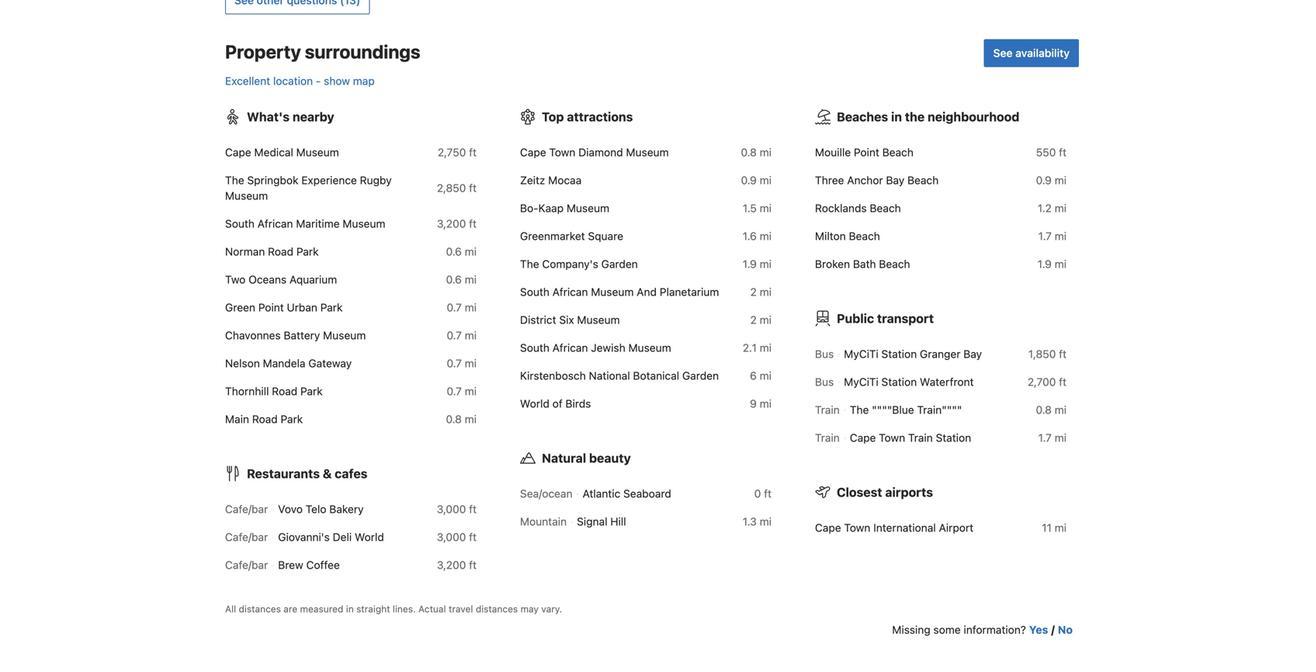 Task type: locate. For each thing, give the bounding box(es) containing it.
2 vertical spatial african
[[553, 342, 588, 355]]

1.9 mi for top attractions
[[743, 258, 772, 271]]

cape for cape town train station
[[850, 432, 876, 445]]

museum down springbok on the top of the page
[[225, 190, 268, 202]]

bay right anchor
[[886, 174, 905, 187]]

surroundings
[[305, 41, 420, 63]]

mi for greenmarket square
[[760, 230, 772, 243]]

myciti down public
[[844, 348, 879, 361]]

0.6 mi for aquarium
[[446, 273, 477, 286]]

three anchor bay beach
[[815, 174, 939, 187]]

1 vertical spatial 2 mi
[[750, 314, 772, 327]]

0.7
[[447, 301, 462, 314], [447, 329, 462, 342], [447, 357, 462, 370], [447, 385, 462, 398]]

1 horizontal spatial town
[[844, 522, 871, 535]]

1 myciti from the top
[[844, 348, 879, 361]]

1 vertical spatial cafe/bar
[[225, 531, 268, 544]]

two
[[225, 273, 246, 286]]

mi for thornhill road park
[[465, 385, 477, 398]]

1 vertical spatial 0.6
[[446, 273, 462, 286]]

in left straight
[[346, 604, 354, 615]]

0 horizontal spatial 0.9 mi
[[741, 174, 772, 187]]

museum left 'and'
[[591, 286, 634, 299]]

train up closest
[[815, 432, 840, 445]]

1 vertical spatial 2
[[750, 314, 757, 327]]

0 vertical spatial 3,000
[[437, 503, 466, 516]]

0 horizontal spatial garden
[[601, 258, 638, 271]]

road up two oceans aquarium
[[268, 245, 294, 258]]

the inside the springbok experience rugby museum
[[225, 174, 244, 187]]

0 horizontal spatial 0.8 mi
[[446, 413, 477, 426]]

cape for cape medical museum
[[225, 146, 251, 159]]

1 vertical spatial myciti
[[844, 376, 879, 389]]

aquarium
[[290, 273, 337, 286]]

cafe/bar left vovo in the bottom of the page
[[225, 503, 268, 516]]

bakery
[[329, 503, 364, 516]]

1.3 mi
[[743, 516, 772, 528]]

0 horizontal spatial town
[[549, 146, 576, 159]]

0.9 mi up 1.5 mi
[[741, 174, 772, 187]]

myciti station waterfront
[[844, 376, 974, 389]]

location
[[273, 75, 313, 87]]

town up mocaa
[[549, 146, 576, 159]]

mandela
[[263, 357, 306, 370]]

1 horizontal spatial the
[[520, 258, 539, 271]]

1 vertical spatial world
[[355, 531, 384, 544]]

3 cafe/bar from the top
[[225, 559, 268, 572]]

myciti
[[844, 348, 879, 361], [844, 376, 879, 389]]

1 horizontal spatial 1.9 mi
[[1038, 258, 1067, 271]]

0.9 mi down '550 ft'
[[1036, 174, 1067, 187]]

granger
[[920, 348, 961, 361]]

3,200 down 2,850
[[437, 218, 466, 230]]

broken
[[815, 258, 850, 271]]

1.9 down '1.2'
[[1038, 258, 1052, 271]]

3,200 ft
[[437, 218, 477, 230], [437, 559, 477, 572]]

0 vertical spatial 1.7
[[1038, 230, 1052, 243]]

1 vertical spatial town
[[879, 432, 905, 445]]

mi for main road park
[[465, 413, 477, 426]]

cape left "medical"
[[225, 146, 251, 159]]

anchor
[[847, 174, 883, 187]]

0.9 mi for top attractions
[[741, 174, 772, 187]]

african down district six museum
[[553, 342, 588, 355]]

road right the main in the bottom left of the page
[[252, 413, 278, 426]]

2 0.9 from the left
[[1036, 174, 1052, 187]]

1 horizontal spatial 1.9
[[1038, 258, 1052, 271]]

rocklands
[[815, 202, 867, 215]]

1 vertical spatial point
[[258, 301, 284, 314]]

cape down closest
[[815, 522, 841, 535]]

train
[[815, 404, 840, 417], [815, 432, 840, 445], [908, 432, 933, 445]]

2 horizontal spatial town
[[879, 432, 905, 445]]

1 1.7 mi from the top
[[1038, 230, 1067, 243]]

green point urban park
[[225, 301, 343, 314]]

mi for chavonnes battery museum
[[465, 329, 477, 342]]

african up norman road park
[[258, 218, 293, 230]]

1 vertical spatial bus
[[815, 376, 834, 389]]

beach right bath
[[879, 258, 910, 271]]

0 vertical spatial in
[[891, 110, 902, 124]]

1.7 mi down 2,700 ft
[[1038, 432, 1067, 445]]

0 horizontal spatial 0.9
[[741, 174, 757, 187]]

cape down """"blue
[[850, 432, 876, 445]]

1 bus from the top
[[815, 348, 834, 361]]

park down gateway
[[300, 385, 323, 398]]

garden up south african museum and planetarium
[[601, 258, 638, 271]]

2 2 mi from the top
[[750, 314, 772, 327]]

availability
[[1016, 47, 1070, 60]]

0 vertical spatial 0.6
[[446, 245, 462, 258]]

company's
[[542, 258, 598, 271]]

zeitz mocaa
[[520, 174, 582, 187]]

2 myciti from the top
[[844, 376, 879, 389]]

1.5
[[743, 202, 757, 215]]

two oceans aquarium
[[225, 273, 337, 286]]

road for thornhill
[[272, 385, 297, 398]]

1 vertical spatial 1.7 mi
[[1038, 432, 1067, 445]]

jewish
[[591, 342, 626, 355]]

550
[[1036, 146, 1056, 159]]

1 vertical spatial 0.6 mi
[[446, 273, 477, 286]]

cape town international airport
[[815, 522, 974, 535]]

town for train
[[879, 432, 905, 445]]

1 0.7 from the top
[[447, 301, 462, 314]]

mouille point beach
[[815, 146, 914, 159]]

maritime
[[296, 218, 340, 230]]

distances
[[239, 604, 281, 615], [476, 604, 518, 615]]

1.9 down 1.6 on the top right
[[743, 258, 757, 271]]

1 0.6 mi from the top
[[446, 245, 477, 258]]

0 vertical spatial bus
[[815, 348, 834, 361]]

3,200 ft down 2,850 ft
[[437, 218, 477, 230]]

the left """"blue
[[850, 404, 869, 417]]

station up myciti station waterfront
[[882, 348, 917, 361]]

1 vertical spatial 3,200 ft
[[437, 559, 477, 572]]

2 3,000 ft from the top
[[437, 531, 477, 544]]

0.9 up 1.5
[[741, 174, 757, 187]]

3,200 ft for restaurants & cafes
[[437, 559, 477, 572]]

mi for nelson mandela gateway
[[465, 357, 477, 370]]

1 vertical spatial station
[[882, 376, 917, 389]]

0 vertical spatial 2 mi
[[750, 286, 772, 299]]

south for south african maritime museum
[[225, 218, 255, 230]]

2 3,200 from the top
[[437, 559, 466, 572]]

2 up '2.1 mi'
[[750, 314, 757, 327]]

the for the """"blue train""""
[[850, 404, 869, 417]]

0.8 for main road park
[[446, 413, 462, 426]]

1 3,000 ft from the top
[[437, 503, 477, 516]]

the down greenmarket
[[520, 258, 539, 271]]

2 vertical spatial cafe/bar
[[225, 559, 268, 572]]

2 vertical spatial road
[[252, 413, 278, 426]]

1 horizontal spatial garden
[[682, 370, 719, 383]]

world left of at the left of page
[[520, 398, 550, 410]]

planetarium
[[660, 286, 719, 299]]

1 horizontal spatial 0.8
[[741, 146, 757, 159]]

town down closest
[[844, 522, 871, 535]]

1.7 down '1.2'
[[1038, 230, 1052, 243]]

1 0.6 from the top
[[446, 245, 462, 258]]

2 1.9 mi from the left
[[1038, 258, 1067, 271]]

sea/ocean
[[520, 488, 573, 501]]

point up anchor
[[854, 146, 880, 159]]

mi for three anchor bay beach
[[1055, 174, 1067, 187]]

top
[[542, 110, 564, 124]]

african for jewish
[[553, 342, 588, 355]]

mi for milton beach
[[1055, 230, 1067, 243]]

2 down 1.6 mi
[[750, 286, 757, 299]]

1 1.7 from the top
[[1038, 230, 1052, 243]]

beach up bath
[[849, 230, 880, 243]]

0 vertical spatial station
[[882, 348, 917, 361]]

1 vertical spatial 3,000
[[437, 531, 466, 544]]

0 vertical spatial 0.6 mi
[[446, 245, 477, 258]]

town down """"blue
[[879, 432, 905, 445]]

mi for norman road park
[[465, 245, 477, 258]]

1 horizontal spatial in
[[891, 110, 902, 124]]

mi for kirstenbosch national botanical garden
[[760, 370, 772, 383]]

0 vertical spatial point
[[854, 146, 880, 159]]

in left the
[[891, 110, 902, 124]]

distances right all
[[239, 604, 281, 615]]

2 1.7 mi from the top
[[1038, 432, 1067, 445]]

train left """"blue
[[815, 404, 840, 417]]

milton
[[815, 230, 846, 243]]

south
[[225, 218, 255, 230], [520, 286, 550, 299], [520, 342, 550, 355]]

2 bus from the top
[[815, 376, 834, 389]]

2 0.7 mi from the top
[[447, 329, 477, 342]]

0.7 mi for green point urban park
[[447, 301, 477, 314]]

myciti up """"blue
[[844, 376, 879, 389]]

public transport
[[837, 311, 934, 326]]

ft
[[469, 146, 477, 159], [1059, 146, 1067, 159], [469, 182, 477, 195], [469, 218, 477, 230], [1059, 348, 1067, 361], [1059, 376, 1067, 389], [764, 488, 772, 501], [469, 503, 477, 516], [469, 531, 477, 544], [469, 559, 477, 572]]

1.7 mi for beaches in the neighbourhood
[[1038, 230, 1067, 243]]

bay
[[886, 174, 905, 187], [964, 348, 982, 361]]

0.8
[[741, 146, 757, 159], [1036, 404, 1052, 417], [446, 413, 462, 426]]

cape for cape town diamond museum
[[520, 146, 546, 159]]

2 vertical spatial the
[[850, 404, 869, 417]]

1 horizontal spatial bay
[[964, 348, 982, 361]]

brew coffee
[[278, 559, 340, 572]]

2 3,000 from the top
[[437, 531, 466, 544]]

south up norman
[[225, 218, 255, 230]]

1 1.9 mi from the left
[[743, 258, 772, 271]]

2 vertical spatial south
[[520, 342, 550, 355]]

world right deli in the left bottom of the page
[[355, 531, 384, 544]]

mi for green point urban park
[[465, 301, 477, 314]]

1 horizontal spatial distances
[[476, 604, 518, 615]]

1 0.7 mi from the top
[[447, 301, 477, 314]]

0 horizontal spatial 1.9 mi
[[743, 258, 772, 271]]

cape up zeitz
[[520, 146, 546, 159]]

0 vertical spatial 3,200
[[437, 218, 466, 230]]

3,000 for world
[[437, 531, 466, 544]]

museum up 'greenmarket square'
[[567, 202, 610, 215]]

1 vertical spatial south
[[520, 286, 550, 299]]

nelson mandela gateway
[[225, 357, 352, 370]]

0 vertical spatial world
[[520, 398, 550, 410]]

1 vertical spatial bay
[[964, 348, 982, 361]]

1 horizontal spatial 0.9 mi
[[1036, 174, 1067, 187]]

mountain
[[520, 516, 567, 528]]

0.8 for cape town diamond museum
[[741, 146, 757, 159]]

road
[[268, 245, 294, 258], [272, 385, 297, 398], [252, 413, 278, 426]]

0 horizontal spatial distances
[[239, 604, 281, 615]]

0 vertical spatial town
[[549, 146, 576, 159]]

information?
[[964, 624, 1026, 637]]

2 cafe/bar from the top
[[225, 531, 268, 544]]

green
[[225, 301, 255, 314]]

1 0.9 mi from the left
[[741, 174, 772, 187]]

3,200 ft for what's nearby
[[437, 218, 477, 230]]

world
[[520, 398, 550, 410], [355, 531, 384, 544]]

1 horizontal spatial 0.8 mi
[[741, 146, 772, 159]]

0 horizontal spatial 0.8
[[446, 413, 462, 426]]

2 1.7 from the top
[[1038, 432, 1052, 445]]

1.9 mi down 1.6 mi
[[743, 258, 772, 271]]

beach
[[883, 146, 914, 159], [908, 174, 939, 187], [870, 202, 901, 215], [849, 230, 880, 243], [879, 258, 910, 271]]

0 horizontal spatial bay
[[886, 174, 905, 187]]

1 vertical spatial 3,200
[[437, 559, 466, 572]]

myciti for myciti station waterfront
[[844, 376, 879, 389]]

1 3,200 from the top
[[437, 218, 466, 230]]

park
[[296, 245, 319, 258], [320, 301, 343, 314], [300, 385, 323, 398], [281, 413, 303, 426]]

museum
[[296, 146, 339, 159], [626, 146, 669, 159], [225, 190, 268, 202], [567, 202, 610, 215], [343, 218, 385, 230], [591, 286, 634, 299], [577, 314, 620, 327], [323, 329, 366, 342], [629, 342, 671, 355]]

world of birds
[[520, 398, 591, 410]]

bus for myciti station waterfront
[[815, 376, 834, 389]]

mouille
[[815, 146, 851, 159]]

1.7
[[1038, 230, 1052, 243], [1038, 432, 1052, 445]]

african down company's
[[553, 286, 588, 299]]

cape medical museum
[[225, 146, 339, 159]]

lines.
[[393, 604, 416, 615]]

2 horizontal spatial the
[[850, 404, 869, 417]]

0 vertical spatial road
[[268, 245, 294, 258]]

cafe/bar left giovanni's
[[225, 531, 268, 544]]

mi for cape town diamond museum
[[760, 146, 772, 159]]

1 2 mi from the top
[[750, 286, 772, 299]]

""""blue
[[872, 404, 914, 417]]

1.9 mi
[[743, 258, 772, 271], [1038, 258, 1067, 271]]

south for south african museum and planetarium
[[520, 286, 550, 299]]

3,000 ft for vovo telo bakery
[[437, 503, 477, 516]]

chavonnes
[[225, 329, 281, 342]]

2 0.6 mi from the top
[[446, 273, 477, 286]]

missing
[[892, 624, 931, 637]]

1.7 down 2,700 ft
[[1038, 432, 1052, 445]]

south up district
[[520, 286, 550, 299]]

see
[[994, 47, 1013, 60]]

0 vertical spatial 2
[[750, 286, 757, 299]]

0.7 for thornhill road park
[[447, 385, 462, 398]]

museum down rugby
[[343, 218, 385, 230]]

1 3,000 from the top
[[437, 503, 466, 516]]

thornhill road park
[[225, 385, 323, 398]]

/
[[1052, 624, 1055, 637]]

garden right botanical
[[682, 370, 719, 383]]

0.9 for top attractions
[[741, 174, 757, 187]]

map
[[353, 75, 375, 87]]

2 mi for south african museum and planetarium
[[750, 286, 772, 299]]

2 vertical spatial town
[[844, 522, 871, 535]]

0 ft
[[754, 488, 772, 501]]

closest airports
[[837, 485, 933, 500]]

the left springbok on the top of the page
[[225, 174, 244, 187]]

4 0.7 from the top
[[447, 385, 462, 398]]

mi for south african museum and planetarium
[[760, 286, 772, 299]]

station for waterfront
[[882, 376, 917, 389]]

2 0.7 from the top
[[447, 329, 462, 342]]

springbok
[[247, 174, 299, 187]]

south for south african jewish museum
[[520, 342, 550, 355]]

0 vertical spatial 1.7 mi
[[1038, 230, 1067, 243]]

1 1.9 from the left
[[743, 258, 757, 271]]

1.7 mi for public transport
[[1038, 432, 1067, 445]]

0 horizontal spatial the
[[225, 174, 244, 187]]

bay right granger
[[964, 348, 982, 361]]

1 horizontal spatial point
[[854, 146, 880, 159]]

property surroundings
[[225, 41, 420, 63]]

3,200 for what's nearby
[[437, 218, 466, 230]]

0.7 for chavonnes battery museum
[[447, 329, 462, 342]]

point down oceans
[[258, 301, 284, 314]]

0 vertical spatial 3,000 ft
[[437, 503, 477, 516]]

0 horizontal spatial 1.9
[[743, 258, 757, 271]]

1 horizontal spatial world
[[520, 398, 550, 410]]

2 0.9 mi from the left
[[1036, 174, 1067, 187]]

thornhill
[[225, 385, 269, 398]]

1 vertical spatial the
[[520, 258, 539, 271]]

1.9 mi down 1.2 mi
[[1038, 258, 1067, 271]]

1 vertical spatial 1.7
[[1038, 432, 1052, 445]]

in
[[891, 110, 902, 124], [346, 604, 354, 615]]

0.9 up '1.2'
[[1036, 174, 1052, 187]]

mi for two oceans aquarium
[[465, 273, 477, 286]]

0 vertical spatial myciti
[[844, 348, 879, 361]]

2 0.6 from the top
[[446, 273, 462, 286]]

1.7 mi down 1.2 mi
[[1038, 230, 1067, 243]]

2 horizontal spatial 0.8 mi
[[1036, 404, 1067, 417]]

bus right '6 mi'
[[815, 376, 834, 389]]

3 0.7 from the top
[[447, 357, 462, 370]]

1 vertical spatial 3,000 ft
[[437, 531, 477, 544]]

park down south african maritime museum
[[296, 245, 319, 258]]

distances left may
[[476, 604, 518, 615]]

bus for myciti station granger bay
[[815, 348, 834, 361]]

airport
[[939, 522, 974, 535]]

2 for district six museum
[[750, 314, 757, 327]]

3,200 for restaurants & cafes
[[437, 559, 466, 572]]

station down train""""
[[936, 432, 971, 445]]

1 cafe/bar from the top
[[225, 503, 268, 516]]

3 0.7 mi from the top
[[447, 357, 477, 370]]

1 3,200 ft from the top
[[437, 218, 477, 230]]

0 vertical spatial 3,200 ft
[[437, 218, 477, 230]]

1 0.9 from the left
[[741, 174, 757, 187]]

kirstenbosch national botanical garden
[[520, 370, 719, 383]]

of
[[553, 398, 563, 410]]

coffee
[[306, 559, 340, 572]]

road down the mandela
[[272, 385, 297, 398]]

museum up gateway
[[323, 329, 366, 342]]

myciti station granger bay
[[844, 348, 982, 361]]

2 1.9 from the left
[[1038, 258, 1052, 271]]

1,850
[[1029, 348, 1056, 361]]

0.9
[[741, 174, 757, 187], [1036, 174, 1052, 187]]

0 vertical spatial cafe/bar
[[225, 503, 268, 516]]

4 0.7 mi from the top
[[447, 385, 477, 398]]

3,200 up travel
[[437, 559, 466, 572]]

0 vertical spatial african
[[258, 218, 293, 230]]

0 vertical spatial the
[[225, 174, 244, 187]]

1 vertical spatial in
[[346, 604, 354, 615]]

1 vertical spatial african
[[553, 286, 588, 299]]

south down district
[[520, 342, 550, 355]]

point
[[854, 146, 880, 159], [258, 301, 284, 314]]

giovanni's deli world
[[278, 531, 384, 544]]

station up """"blue
[[882, 376, 917, 389]]

0 vertical spatial bay
[[886, 174, 905, 187]]

beach up three anchor bay beach at the top right of the page
[[883, 146, 914, 159]]

1 vertical spatial road
[[272, 385, 297, 398]]

2 vertical spatial station
[[936, 432, 971, 445]]

0.7 mi for nelson mandela gateway
[[447, 357, 477, 370]]

point for green
[[258, 301, 284, 314]]

1 horizontal spatial 0.9
[[1036, 174, 1052, 187]]

bus right '2.1 mi'
[[815, 348, 834, 361]]

may
[[521, 604, 539, 615]]

see availability
[[994, 47, 1070, 60]]

2 3,200 ft from the top
[[437, 559, 477, 572]]

0 horizontal spatial point
[[258, 301, 284, 314]]

0.6 mi
[[446, 245, 477, 258], [446, 273, 477, 286]]

1 2 from the top
[[750, 286, 757, 299]]

0 vertical spatial south
[[225, 218, 255, 230]]

cafe/bar left brew
[[225, 559, 268, 572]]

2 2 from the top
[[750, 314, 757, 327]]

3,200 ft up travel
[[437, 559, 477, 572]]

park down 'thornhill road park'
[[281, 413, 303, 426]]

transport
[[877, 311, 934, 326]]



Task type: vqa. For each thing, say whether or not it's contained in the screenshot.
Closest airports
yes



Task type: describe. For each thing, give the bounding box(es) containing it.
cafe/bar for giovanni's deli world
[[225, 531, 268, 544]]

cafe/bar for brew coffee
[[225, 559, 268, 572]]

2,700
[[1028, 376, 1056, 389]]

the for the company's garden
[[520, 258, 539, 271]]

cape town train station
[[850, 432, 971, 445]]

1.2
[[1038, 202, 1052, 215]]

closest
[[837, 485, 882, 500]]

2.1 mi
[[743, 342, 772, 355]]

mi for world of birds
[[760, 398, 772, 410]]

1 vertical spatial garden
[[682, 370, 719, 383]]

park right urban at the top
[[320, 301, 343, 314]]

museum inside the springbok experience rugby museum
[[225, 190, 268, 202]]

international
[[874, 522, 936, 535]]

beach right anchor
[[908, 174, 939, 187]]

cape town diamond museum
[[520, 146, 669, 159]]

african for museum
[[553, 286, 588, 299]]

1.9 for top attractions
[[743, 258, 757, 271]]

signal
[[577, 516, 608, 528]]

0.6 for two oceans aquarium
[[446, 273, 462, 286]]

what's
[[247, 110, 290, 124]]

mi for bo-kaap museum
[[760, 202, 772, 215]]

museum up botanical
[[629, 342, 671, 355]]

natural
[[542, 451, 586, 466]]

mi for rocklands beach
[[1055, 202, 1067, 215]]

2.1
[[743, 342, 757, 355]]

signal hill
[[577, 516, 626, 528]]

park for main road park
[[281, 413, 303, 426]]

point for mouille
[[854, 146, 880, 159]]

0.9 for beaches in the neighbourhood
[[1036, 174, 1052, 187]]

the company's garden
[[520, 258, 638, 271]]

mi for district six museum
[[760, 314, 772, 327]]

2 mi for district six museum
[[750, 314, 772, 327]]

550 ft
[[1036, 146, 1067, 159]]

deli
[[333, 531, 352, 544]]

nelson
[[225, 357, 260, 370]]

station for granger
[[882, 348, 917, 361]]

3,000 for bakery
[[437, 503, 466, 516]]

museum right diamond
[[626, 146, 669, 159]]

9 mi
[[750, 398, 772, 410]]

2 horizontal spatial 0.8
[[1036, 404, 1052, 417]]

vovo
[[278, 503, 303, 516]]

african for maritime
[[258, 218, 293, 230]]

norman
[[225, 245, 265, 258]]

0 horizontal spatial world
[[355, 531, 384, 544]]

2 for south african museum and planetarium
[[750, 286, 757, 299]]

the
[[905, 110, 925, 124]]

excellent
[[225, 75, 270, 87]]

road for norman
[[268, 245, 294, 258]]

mi for broken bath beach
[[1055, 258, 1067, 271]]

actual
[[418, 604, 446, 615]]

beach down three anchor bay beach at the top right of the page
[[870, 202, 901, 215]]

brew
[[278, 559, 303, 572]]

atlantic seaboard
[[583, 488, 671, 501]]

bath
[[853, 258, 876, 271]]

train down the """"blue train""""
[[908, 432, 933, 445]]

district
[[520, 314, 556, 327]]

0.7 for green point urban park
[[447, 301, 462, 314]]

1.9 mi for beaches in the neighbourhood
[[1038, 258, 1067, 271]]

urban
[[287, 301, 317, 314]]

train for cape town train station
[[815, 432, 840, 445]]

0.7 mi for chavonnes battery museum
[[447, 329, 477, 342]]

giovanni's
[[278, 531, 330, 544]]

telo
[[306, 503, 326, 516]]

botanical
[[633, 370, 679, 383]]

museum up south african jewish museum
[[577, 314, 620, 327]]

2,700 ft
[[1028, 376, 1067, 389]]

beaches in the neighbourhood
[[837, 110, 1020, 124]]

yes
[[1029, 624, 1048, 637]]

0 vertical spatial garden
[[601, 258, 638, 271]]

south african jewish museum
[[520, 342, 671, 355]]

south african museum and planetarium
[[520, 286, 719, 299]]

the springbok experience rugby museum
[[225, 174, 392, 202]]

&
[[323, 467, 332, 482]]

mi for the company's garden
[[760, 258, 772, 271]]

top attractions
[[542, 110, 633, 124]]

milton beach
[[815, 230, 880, 243]]

1.7 for public transport
[[1038, 432, 1052, 445]]

road for main
[[252, 413, 278, 426]]

chavonnes battery museum
[[225, 329, 366, 342]]

museum up experience
[[296, 146, 339, 159]]

1 distances from the left
[[239, 604, 281, 615]]

cafes
[[335, 467, 368, 482]]

beaches
[[837, 110, 888, 124]]

park for thornhill road park
[[300, 385, 323, 398]]

atlantic
[[583, 488, 621, 501]]

medical
[[254, 146, 293, 159]]

0.6 for norman road park
[[446, 245, 462, 258]]

train for the """"blue train""""
[[815, 404, 840, 417]]

see availability button
[[984, 39, 1079, 67]]

mi for south african jewish museum
[[760, 342, 772, 355]]

1.9 for beaches in the neighbourhood
[[1038, 258, 1052, 271]]

nearby
[[293, 110, 334, 124]]

mi for zeitz mocaa
[[760, 174, 772, 187]]

6 mi
[[750, 370, 772, 383]]

0 horizontal spatial in
[[346, 604, 354, 615]]

restaurants & cafes
[[247, 467, 368, 482]]

2,850 ft
[[437, 182, 477, 195]]

south african maritime museum
[[225, 218, 385, 230]]

yes button
[[1029, 623, 1048, 638]]

six
[[559, 314, 574, 327]]

town for diamond
[[549, 146, 576, 159]]

0.9 mi for beaches in the neighbourhood
[[1036, 174, 1067, 187]]

main road park
[[225, 413, 303, 426]]

broken bath beach
[[815, 258, 910, 271]]

airports
[[885, 485, 933, 500]]

public
[[837, 311, 874, 326]]

2,750 ft
[[438, 146, 477, 159]]

6
[[750, 370, 757, 383]]

excellent location - show map
[[225, 75, 375, 87]]

2,750
[[438, 146, 466, 159]]

mi for cape town international airport
[[1055, 522, 1067, 535]]

park for norman road park
[[296, 245, 319, 258]]

0.8 mi for main road park
[[446, 413, 477, 426]]

11
[[1042, 522, 1052, 535]]

diamond
[[579, 146, 623, 159]]

hill
[[611, 516, 626, 528]]

main
[[225, 413, 249, 426]]

cape for cape town international airport
[[815, 522, 841, 535]]

all
[[225, 604, 236, 615]]

the for the springbok experience rugby museum
[[225, 174, 244, 187]]

three
[[815, 174, 844, 187]]

what's nearby
[[247, 110, 334, 124]]

travel
[[449, 604, 473, 615]]

rugby
[[360, 174, 392, 187]]

3,000 ft for giovanni's deli world
[[437, 531, 477, 544]]

straight
[[356, 604, 390, 615]]

gateway
[[308, 357, 352, 370]]

cafe/bar for vovo telo bakery
[[225, 503, 268, 516]]

myciti for myciti station granger bay
[[844, 348, 879, 361]]

waterfront
[[920, 376, 974, 389]]

2,850
[[437, 182, 466, 195]]

some
[[934, 624, 961, 637]]

are
[[284, 604, 297, 615]]

kirstenbosch
[[520, 370, 586, 383]]

1.7 for beaches in the neighbourhood
[[1038, 230, 1052, 243]]

0.6 mi for park
[[446, 245, 477, 258]]

0.8 mi for cape town diamond museum
[[741, 146, 772, 159]]

2 distances from the left
[[476, 604, 518, 615]]

measured
[[300, 604, 343, 615]]

0.7 for nelson mandela gateway
[[447, 357, 462, 370]]

and
[[637, 286, 657, 299]]

mocaa
[[548, 174, 582, 187]]

0.7 mi for thornhill road park
[[447, 385, 477, 398]]

town for international
[[844, 522, 871, 535]]



